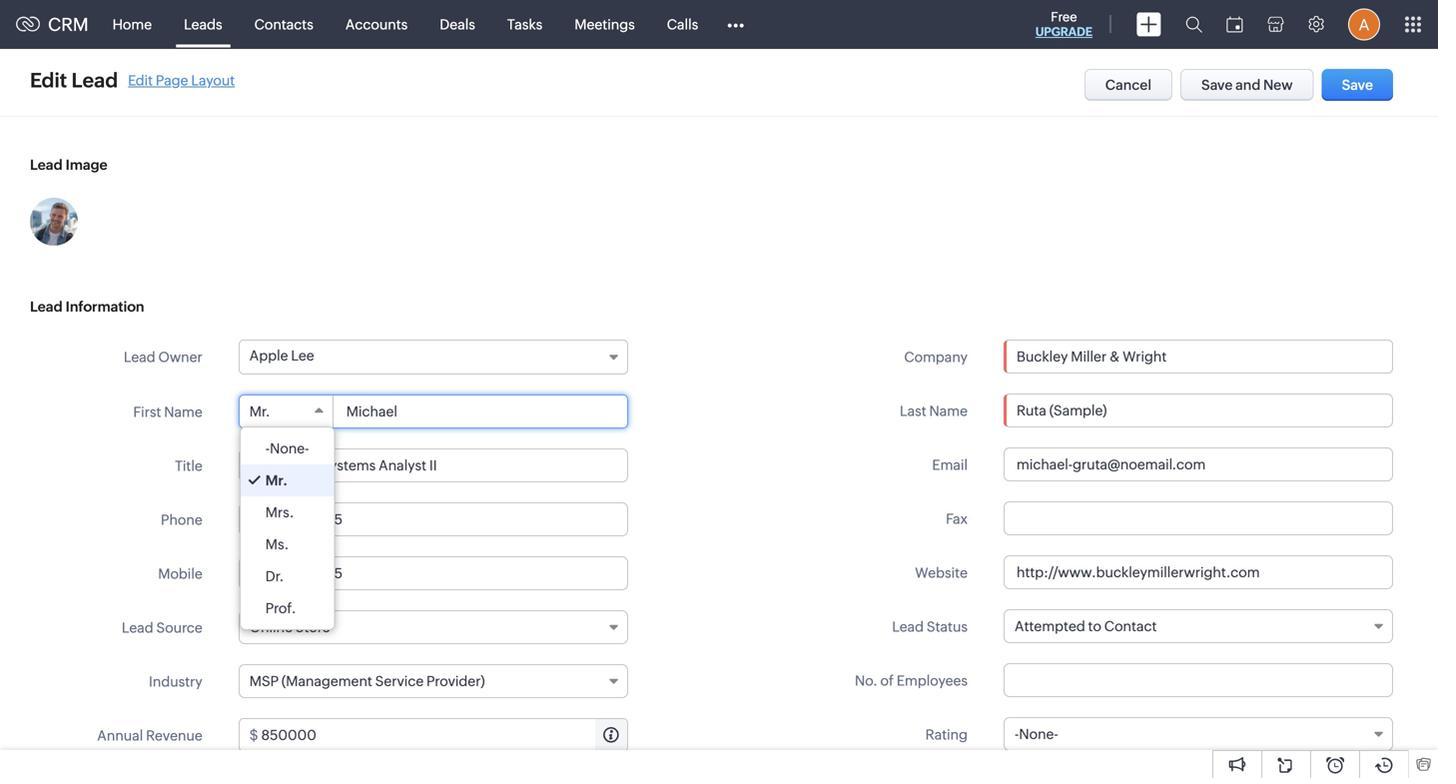 Task type: vqa. For each thing, say whether or not it's contained in the screenshot.
the 'Dr.'
yes



Task type: locate. For each thing, give the bounding box(es) containing it.
search element
[[1174, 0, 1215, 49]]

mr. inside mr. option
[[266, 473, 288, 489]]

mr.
[[250, 404, 270, 420], [266, 473, 288, 489]]

0 horizontal spatial save
[[1202, 77, 1233, 93]]

mr. inside mr. field
[[250, 404, 270, 420]]

and
[[1236, 77, 1261, 93]]

None field
[[1005, 341, 1393, 373]]

dr. option
[[241, 561, 334, 592]]

name right first at the bottom left of page
[[164, 404, 203, 420]]

lead for lead owner
[[124, 349, 156, 365]]

rating
[[926, 727, 968, 743]]

save inside button
[[1202, 77, 1233, 93]]

Online Store field
[[239, 610, 628, 644]]

save down profile "element"
[[1342, 77, 1374, 93]]

calls
[[667, 16, 699, 32]]

prof.
[[266, 600, 296, 616]]

last name
[[900, 403, 968, 419]]

2 save from the left
[[1342, 77, 1374, 93]]

none- up mr. option
[[270, 441, 309, 457]]

-none- option
[[241, 433, 334, 465]]

1 vertical spatial mr.
[[266, 473, 288, 489]]

list box
[[241, 428, 334, 629]]

1 save from the left
[[1202, 77, 1233, 93]]

edit lead edit page layout
[[30, 69, 235, 92]]

attempted
[[1015, 618, 1086, 634]]

first
[[133, 404, 161, 420]]

calls link
[[651, 0, 715, 48]]

-none- inside option
[[266, 441, 309, 457]]

- inside -none- option
[[266, 441, 270, 457]]

name right last
[[930, 403, 968, 419]]

1 horizontal spatial save
[[1342, 77, 1374, 93]]

owner
[[158, 349, 203, 365]]

lead left owner
[[124, 349, 156, 365]]

0 horizontal spatial -
[[266, 441, 270, 457]]

crm link
[[16, 14, 89, 35]]

mr. up mrs.
[[266, 473, 288, 489]]

save button
[[1322, 69, 1394, 101]]

store
[[296, 619, 330, 635]]

lead left the status
[[892, 619, 924, 635]]

1 horizontal spatial name
[[930, 403, 968, 419]]

name for last name
[[930, 403, 968, 419]]

-none- up mr. option
[[266, 441, 309, 457]]

industry
[[149, 674, 203, 690]]

0 horizontal spatial none-
[[270, 441, 309, 457]]

msp
[[250, 673, 279, 689]]

employees
[[897, 673, 968, 689]]

none-
[[270, 441, 309, 457], [1019, 726, 1059, 742]]

revenue
[[146, 728, 203, 744]]

-none-
[[266, 441, 309, 457], [1015, 726, 1059, 742]]

save and new button
[[1181, 69, 1314, 101]]

edit inside edit lead edit page layout
[[128, 72, 153, 88]]

lead
[[71, 69, 118, 92], [30, 157, 63, 173], [30, 299, 63, 315], [124, 349, 156, 365], [892, 619, 924, 635], [122, 620, 154, 636]]

name
[[930, 403, 968, 419], [164, 404, 203, 420]]

-
[[266, 441, 270, 457], [1015, 726, 1019, 742]]

lead left the image
[[30, 157, 63, 173]]

1 horizontal spatial none-
[[1019, 726, 1059, 742]]

mrs.
[[266, 505, 294, 521]]

edit page layout link
[[128, 72, 235, 88]]

apple
[[250, 348, 288, 364]]

0 vertical spatial none-
[[270, 441, 309, 457]]

meetings link
[[559, 0, 651, 48]]

tasks link
[[491, 0, 559, 48]]

no. of employees
[[855, 673, 968, 689]]

none- right rating
[[1019, 726, 1059, 742]]

none- inside field
[[1019, 726, 1059, 742]]

save left and
[[1202, 77, 1233, 93]]

0 vertical spatial -
[[266, 441, 270, 457]]

- up mr. option
[[266, 441, 270, 457]]

home
[[112, 16, 152, 32]]

1 horizontal spatial -none-
[[1015, 726, 1059, 742]]

-None- field
[[1004, 717, 1394, 751]]

save inside button
[[1342, 77, 1374, 93]]

Other Modules field
[[715, 8, 758, 40]]

edit left "page"
[[128, 72, 153, 88]]

tasks
[[507, 16, 543, 32]]

mrs. option
[[241, 497, 334, 529]]

page
[[156, 72, 188, 88]]

ms.
[[266, 537, 289, 553]]

free upgrade
[[1036, 9, 1093, 38]]

accounts link
[[330, 0, 424, 48]]

None text field
[[1005, 341, 1393, 373], [1004, 394, 1394, 428], [1004, 448, 1394, 482], [239, 503, 628, 537], [239, 557, 628, 590], [1004, 663, 1394, 697], [1005, 341, 1393, 373], [1004, 394, 1394, 428], [1004, 448, 1394, 482], [239, 503, 628, 537], [239, 557, 628, 590], [1004, 663, 1394, 697]]

mr. option
[[241, 465, 334, 497]]

1 horizontal spatial edit
[[128, 72, 153, 88]]

lead left information
[[30, 299, 63, 315]]

None text field
[[334, 396, 627, 428], [239, 449, 628, 483], [1004, 502, 1394, 536], [1004, 556, 1394, 589], [261, 719, 627, 751], [334, 396, 627, 428], [239, 449, 628, 483], [1004, 502, 1394, 536], [1004, 556, 1394, 589], [261, 719, 627, 751]]

Mr. field
[[240, 396, 333, 428]]

edit
[[30, 69, 67, 92], [128, 72, 153, 88]]

layout
[[191, 72, 235, 88]]

0 vertical spatial -none-
[[266, 441, 309, 457]]

save
[[1202, 77, 1233, 93], [1342, 77, 1374, 93]]

apple lee
[[250, 348, 314, 364]]

phone
[[161, 512, 203, 528]]

provider)
[[427, 673, 485, 689]]

lead left source
[[122, 620, 154, 636]]

email
[[933, 457, 968, 473]]

0 horizontal spatial -none-
[[266, 441, 309, 457]]

1 horizontal spatial -
[[1015, 726, 1019, 742]]

edit down crm link
[[30, 69, 67, 92]]

free
[[1051, 9, 1078, 24]]

- right rating
[[1015, 726, 1019, 742]]

1 vertical spatial -none-
[[1015, 726, 1059, 742]]

0 horizontal spatial name
[[164, 404, 203, 420]]

lead down crm
[[71, 69, 118, 92]]

lead source
[[122, 620, 203, 636]]

-none- right rating
[[1015, 726, 1059, 742]]

mr. up -none- option
[[250, 404, 270, 420]]

image
[[66, 157, 108, 173]]

1 vertical spatial -
[[1015, 726, 1019, 742]]

0 vertical spatial mr.
[[250, 404, 270, 420]]

1 vertical spatial none-
[[1019, 726, 1059, 742]]

last
[[900, 403, 927, 419]]

lead status
[[892, 619, 968, 635]]



Task type: describe. For each thing, give the bounding box(es) containing it.
msp (management service provider)
[[250, 673, 485, 689]]

attempted to contact
[[1015, 618, 1157, 634]]

source
[[156, 620, 203, 636]]

(management
[[282, 673, 372, 689]]

save for save and new
[[1202, 77, 1233, 93]]

search image
[[1186, 16, 1203, 33]]

mobile
[[158, 566, 203, 582]]

company
[[905, 349, 968, 365]]

status
[[927, 619, 968, 635]]

0 horizontal spatial edit
[[30, 69, 67, 92]]

create menu element
[[1125, 0, 1174, 48]]

Attempted to Contact field
[[1004, 609, 1394, 643]]

meetings
[[575, 16, 635, 32]]

leads
[[184, 16, 222, 32]]

-none- inside field
[[1015, 726, 1059, 742]]

contact
[[1105, 618, 1157, 634]]

of
[[881, 673, 894, 689]]

accounts
[[346, 16, 408, 32]]

lead owner
[[124, 349, 203, 365]]

name for first name
[[164, 404, 203, 420]]

ms. option
[[241, 529, 334, 561]]

save and new
[[1202, 77, 1293, 93]]

fax
[[946, 511, 968, 527]]

annual
[[97, 728, 143, 744]]

lead for lead source
[[122, 620, 154, 636]]

lee
[[291, 348, 314, 364]]

leads link
[[168, 0, 238, 48]]

profile image
[[1349, 8, 1381, 40]]

calendar image
[[1227, 16, 1244, 32]]

cancel
[[1106, 77, 1152, 93]]

profile element
[[1337, 0, 1393, 48]]

new
[[1264, 77, 1293, 93]]

create menu image
[[1137, 12, 1162, 36]]

$
[[250, 727, 258, 743]]

lead for lead image
[[30, 157, 63, 173]]

prof. option
[[241, 592, 334, 624]]

deals link
[[424, 0, 491, 48]]

information
[[66, 299, 144, 315]]

none- inside option
[[270, 441, 309, 457]]

lead for lead status
[[892, 619, 924, 635]]

MSP (Management Service Provider) field
[[239, 664, 628, 698]]

to
[[1089, 618, 1102, 634]]

- inside -none- field
[[1015, 726, 1019, 742]]

lead for lead information
[[30, 299, 63, 315]]

dr.
[[266, 568, 284, 584]]

website
[[915, 565, 968, 581]]

contacts
[[254, 16, 314, 32]]

service
[[375, 673, 424, 689]]

contacts link
[[238, 0, 330, 48]]

title
[[175, 458, 203, 474]]

save for save
[[1342, 77, 1374, 93]]

lead image
[[30, 157, 108, 173]]

online
[[250, 619, 293, 635]]

online store
[[250, 619, 330, 635]]

deals
[[440, 16, 475, 32]]

lead information
[[30, 299, 144, 315]]

image image
[[30, 198, 78, 246]]

first name
[[133, 404, 203, 420]]

list box containing -none-
[[241, 428, 334, 629]]

home link
[[97, 0, 168, 48]]

crm
[[48, 14, 89, 35]]

annual revenue
[[97, 728, 203, 744]]

upgrade
[[1036, 25, 1093, 38]]

no.
[[855, 673, 878, 689]]

cancel button
[[1085, 69, 1173, 101]]



